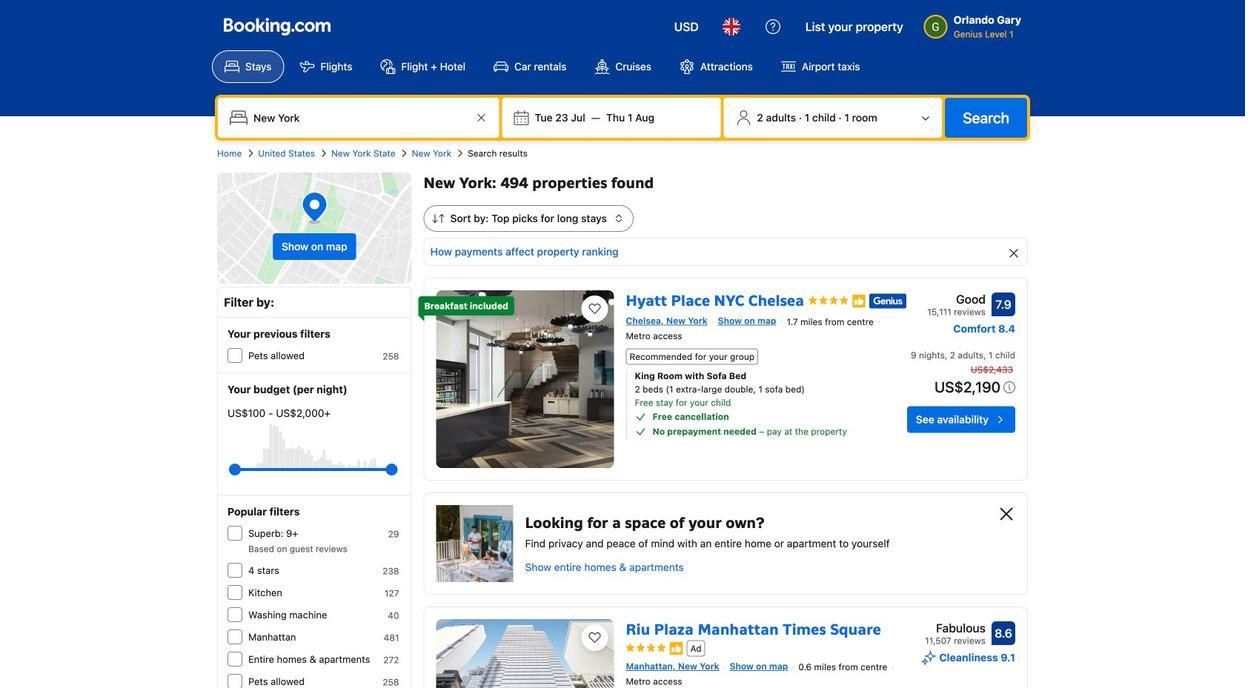 Task type: vqa. For each thing, say whether or not it's contained in the screenshot.
group
yes



Task type: describe. For each thing, give the bounding box(es) containing it.
1 horizontal spatial this property is part of our preferred partner programme. it is committed to providing commendable service and good value. it will pay us a higher commission if you make a booking. image
[[852, 294, 867, 309]]

search results updated. new york: 494 properties found. element
[[424, 173, 1029, 194]]

1 vertical spatial this property is part of our preferred partner programme. it is committed to providing commendable service and good value. it will pay us a higher commission if you make a booking. image
[[669, 642, 684, 657]]

1 horizontal spatial this property is part of our preferred partner programme. it is committed to providing commendable service and good value. it will pay us a higher commission if you make a booking. image
[[852, 294, 867, 309]]

1 vertical spatial this property is part of our preferred partner programme. it is committed to providing commendable service and good value. it will pay us a higher commission if you make a booking. image
[[669, 642, 684, 657]]



Task type: locate. For each thing, give the bounding box(es) containing it.
0 vertical spatial this property is part of our preferred partner programme. it is committed to providing commendable service and good value. it will pay us a higher commission if you make a booking. image
[[852, 294, 867, 309]]

group
[[235, 458, 392, 482]]

booking.com image
[[224, 18, 331, 36]]

0 horizontal spatial this property is part of our preferred partner programme. it is committed to providing commendable service and good value. it will pay us a higher commission if you make a booking. image
[[669, 642, 684, 657]]

this property is part of our preferred partner programme. it is committed to providing commendable service and good value. it will pay us a higher commission if you make a booking. image
[[852, 294, 867, 309], [669, 642, 684, 657]]

looking for a space of your own? image
[[436, 506, 514, 583]]

hyatt place nyc chelsea image
[[436, 291, 614, 469]]

0 horizontal spatial this property is part of our preferred partner programme. it is committed to providing commendable service and good value. it will pay us a higher commission if you make a booking. image
[[669, 642, 684, 657]]

your account menu orlando gary genius level 1 element
[[925, 13, 1022, 41]]

genius discounts available at this property. image
[[870, 294, 907, 309], [870, 294, 907, 309]]

Where are you going? field
[[248, 105, 473, 131]]

this property is part of our preferred partner programme. it is committed to providing commendable service and good value. it will pay us a higher commission if you make a booking. image
[[852, 294, 867, 309], [669, 642, 684, 657]]

0 vertical spatial this property is part of our preferred partner programme. it is committed to providing commendable service and good value. it will pay us a higher commission if you make a booking. image
[[852, 294, 867, 309]]



